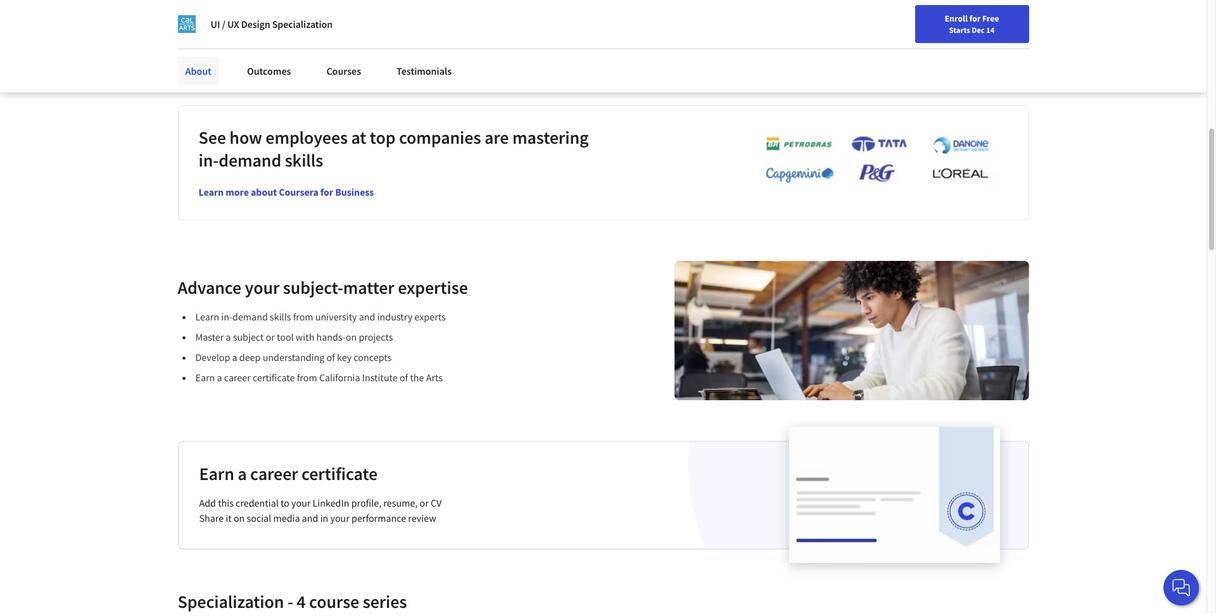 Task type: vqa. For each thing, say whether or not it's contained in the screenshot.
'/'
yes



Task type: locate. For each thing, give the bounding box(es) containing it.
1 vertical spatial learn
[[195, 310, 219, 323]]

all
[[800, 39, 809, 51]]

1 horizontal spatial in-
[[221, 310, 233, 323]]

learn
[[199, 185, 224, 198], [195, 310, 219, 323]]

demand up more
[[219, 149, 281, 172]]

from up with
[[293, 310, 313, 323]]

1 vertical spatial add
[[199, 497, 216, 509]]

1 horizontal spatial of
[[400, 371, 408, 384]]

0 horizontal spatial linkedin
[[222, 32, 254, 44]]

skills
[[285, 149, 323, 172], [270, 310, 291, 323]]

0 vertical spatial and
[[359, 310, 375, 323]]

linkedin inside 'add this credential to your linkedin profile, resume, or cv share it on social media and in your performance review'
[[313, 497, 349, 509]]

find your new career link
[[849, 13, 941, 29]]

tool
[[277, 331, 294, 343]]

shareable
[[178, 12, 221, 25]]

1 horizontal spatial add
[[199, 497, 216, 509]]

0 horizontal spatial and
[[302, 512, 318, 525]]

view all courses link
[[779, 39, 840, 51]]

0 horizontal spatial or
[[266, 331, 275, 343]]

0 vertical spatial on
[[346, 331, 357, 343]]

1 vertical spatial and
[[302, 512, 318, 525]]

and up projects
[[359, 310, 375, 323]]

0 horizontal spatial to
[[194, 32, 202, 44]]

a right master
[[226, 331, 231, 343]]

review
[[408, 512, 436, 525]]

a up credential
[[238, 463, 247, 485]]

or left cv
[[420, 497, 429, 509]]

0 vertical spatial demand
[[219, 149, 281, 172]]

on right it
[[234, 512, 245, 525]]

demand up subject
[[233, 310, 268, 323]]

ui
[[211, 18, 220, 30]]

courses link
[[319, 57, 369, 85]]

a for earn a career certificate from california institute of the arts
[[217, 371, 222, 384]]

career up credential
[[250, 463, 298, 485]]

certificate down develop a deep understanding of key concepts
[[253, 371, 295, 384]]

in- inside see how employees at top companies are mastering in-demand skills
[[199, 149, 219, 172]]

0 horizontal spatial in-
[[199, 149, 219, 172]]

1 horizontal spatial to
[[281, 497, 290, 509]]

linkedin up in at the left bottom
[[313, 497, 349, 509]]

specialization left the -
[[178, 591, 284, 613]]

chat with us image
[[1172, 578, 1192, 598]]

and inside 'add this credential to your linkedin profile, resume, or cv share it on social media and in your performance review'
[[302, 512, 318, 525]]

add down shareable
[[178, 32, 192, 44]]

linkedin down ux in the top left of the page
[[222, 32, 254, 44]]

add inside 'add this credential to your linkedin profile, resume, or cv share it on social media and in your performance review'
[[199, 497, 216, 509]]

add to your linkedin profile
[[178, 32, 280, 44]]

find your new career
[[855, 15, 935, 26]]

1 vertical spatial to
[[281, 497, 290, 509]]

master a subject or tool with hands-on projects
[[195, 331, 393, 343]]

certificate
[[223, 12, 266, 25], [253, 371, 295, 384], [302, 463, 378, 485]]

social
[[247, 512, 271, 525]]

more
[[226, 185, 249, 198]]

projects
[[359, 331, 393, 343]]

1 vertical spatial earn
[[199, 463, 234, 485]]

california
[[319, 371, 360, 384]]

starts
[[950, 25, 971, 35]]

from down understanding
[[297, 371, 317, 384]]

in- up master
[[221, 310, 233, 323]]

linkedin
[[222, 32, 254, 44], [313, 497, 349, 509]]

skills up coursera
[[285, 149, 323, 172]]

1 vertical spatial specialization
[[178, 591, 284, 613]]

your right in at the left bottom
[[330, 512, 350, 525]]

skills up "tool"
[[270, 310, 291, 323]]

from for university
[[293, 310, 313, 323]]

on up key in the left bottom of the page
[[346, 331, 357, 343]]

0 vertical spatial or
[[266, 331, 275, 343]]

of left key in the left bottom of the page
[[327, 351, 335, 364]]

a for master a subject or tool with hands-on projects
[[226, 331, 231, 343]]

ux
[[227, 18, 239, 30]]

add for add this credential to your linkedin profile, resume, or cv share it on social media and in your performance review
[[199, 497, 216, 509]]

to
[[194, 32, 202, 44], [281, 497, 290, 509]]

0 horizontal spatial add
[[178, 32, 192, 44]]

add this credential to your linkedin profile, resume, or cv share it on social media and in your performance review
[[199, 497, 442, 525]]

specialization up profile
[[272, 18, 333, 30]]

4
[[297, 591, 306, 613]]

specialization - 4 course series
[[178, 591, 407, 613]]

1 vertical spatial certificate
[[253, 371, 295, 384]]

a
[[226, 331, 231, 343], [232, 351, 237, 364], [217, 371, 222, 384], [238, 463, 247, 485]]

dec
[[972, 25, 985, 35]]

learn for learn in-demand skills from university and industry experts
[[195, 310, 219, 323]]

1 vertical spatial in-
[[221, 310, 233, 323]]

and
[[359, 310, 375, 323], [302, 512, 318, 525]]

1 vertical spatial or
[[420, 497, 429, 509]]

from
[[293, 310, 313, 323], [297, 371, 317, 384]]

certificate up add to your linkedin profile
[[223, 12, 266, 25]]

None search field
[[181, 8, 485, 33]]

-
[[288, 591, 293, 613]]

0 vertical spatial learn
[[199, 185, 224, 198]]

a left deep
[[232, 351, 237, 364]]

0 vertical spatial of
[[327, 351, 335, 364]]

your
[[874, 15, 890, 26], [204, 32, 220, 44], [245, 276, 280, 299], [292, 497, 311, 509], [330, 512, 350, 525]]

earn up "this"
[[199, 463, 234, 485]]

arts
[[426, 371, 443, 384]]

1 vertical spatial career
[[250, 463, 298, 485]]

for inside enroll for free starts dec 14
[[970, 13, 981, 24]]

learn left more
[[199, 185, 224, 198]]

to up media
[[281, 497, 290, 509]]

certificate up profile,
[[302, 463, 378, 485]]

0 vertical spatial in-
[[199, 149, 219, 172]]

0 vertical spatial certificate
[[223, 12, 266, 25]]

or left "tool"
[[266, 331, 275, 343]]

0 vertical spatial add
[[178, 32, 192, 44]]

of left the
[[400, 371, 408, 384]]

career down deep
[[224, 371, 251, 384]]

earn down develop
[[195, 371, 215, 384]]

for up dec
[[970, 13, 981, 24]]

1 vertical spatial from
[[297, 371, 317, 384]]

a down develop
[[217, 371, 222, 384]]

0 horizontal spatial for
[[321, 185, 333, 198]]

from for california
[[297, 371, 317, 384]]

0 vertical spatial from
[[293, 310, 313, 323]]

learn more about coursera for business
[[199, 185, 374, 198]]

1 vertical spatial on
[[234, 512, 245, 525]]

to down shareable
[[194, 32, 202, 44]]

your up media
[[292, 497, 311, 509]]

hands-
[[317, 331, 346, 343]]

industry
[[377, 310, 413, 323]]

add for add to your linkedin profile
[[178, 32, 192, 44]]

0 vertical spatial skills
[[285, 149, 323, 172]]

in-
[[199, 149, 219, 172], [221, 310, 233, 323]]

business
[[335, 185, 374, 198]]

on inside 'add this credential to your linkedin profile, resume, or cv share it on social media and in your performance review'
[[234, 512, 245, 525]]

0 vertical spatial career
[[224, 371, 251, 384]]

0 vertical spatial specialization
[[272, 18, 333, 30]]

career
[[224, 371, 251, 384], [250, 463, 298, 485]]

0 vertical spatial earn
[[195, 371, 215, 384]]

add up share
[[199, 497, 216, 509]]

about
[[251, 185, 277, 198]]

courses
[[327, 65, 361, 77]]

for left business
[[321, 185, 333, 198]]

view all courses
[[779, 39, 840, 51]]

earn for earn a career certificate
[[199, 463, 234, 485]]

and left in at the left bottom
[[302, 512, 318, 525]]

1 horizontal spatial linkedin
[[313, 497, 349, 509]]

specialization
[[272, 18, 333, 30], [178, 591, 284, 613]]

1 vertical spatial for
[[321, 185, 333, 198]]

1 horizontal spatial on
[[346, 331, 357, 343]]

add
[[178, 32, 192, 44], [199, 497, 216, 509]]

for
[[970, 13, 981, 24], [321, 185, 333, 198]]

learn up master
[[195, 310, 219, 323]]

it
[[226, 512, 232, 525]]

1 horizontal spatial or
[[420, 497, 429, 509]]

media
[[273, 512, 300, 525]]

earn
[[195, 371, 215, 384], [199, 463, 234, 485]]

1 vertical spatial of
[[400, 371, 408, 384]]

deep
[[239, 351, 261, 364]]

see how employees at top companies are mastering in-demand skills
[[199, 126, 589, 172]]

2 vertical spatial certificate
[[302, 463, 378, 485]]

in- left how
[[199, 149, 219, 172]]

1 vertical spatial linkedin
[[313, 497, 349, 509]]

on
[[346, 331, 357, 343], [234, 512, 245, 525]]

0 vertical spatial for
[[970, 13, 981, 24]]

shareable certificate
[[178, 12, 266, 25]]

0 horizontal spatial on
[[234, 512, 245, 525]]

1 horizontal spatial for
[[970, 13, 981, 24]]

outcomes link
[[239, 57, 299, 85]]



Task type: describe. For each thing, give the bounding box(es) containing it.
earn a career certificate from california institute of the arts
[[195, 371, 443, 384]]

0 vertical spatial linkedin
[[222, 32, 254, 44]]

0 horizontal spatial of
[[327, 351, 335, 364]]

outcomes
[[247, 65, 291, 77]]

learn in-demand skills from university and industry experts
[[195, 310, 446, 323]]

earn for earn a career certificate from california institute of the arts
[[195, 371, 215, 384]]

enroll
[[945, 13, 968, 24]]

earn a career certificate
[[199, 463, 378, 485]]

understanding
[[263, 351, 325, 364]]

develop a deep understanding of key concepts
[[195, 351, 392, 364]]

1 horizontal spatial and
[[359, 310, 375, 323]]

are
[[485, 126, 509, 149]]

view
[[779, 39, 798, 51]]

advance your subject-matter expertise
[[178, 276, 468, 299]]

expertise
[[398, 276, 468, 299]]

performance
[[352, 512, 406, 525]]

how
[[230, 126, 262, 149]]

the
[[410, 371, 424, 384]]

learn more about coursera for business link
[[199, 185, 374, 198]]

testimonials link
[[389, 57, 460, 85]]

mastering
[[513, 126, 589, 149]]

1 vertical spatial demand
[[233, 310, 268, 323]]

this
[[218, 497, 234, 509]]

coursera
[[279, 185, 319, 198]]

ui / ux design specialization
[[211, 18, 333, 30]]

or inside 'add this credential to your linkedin profile, resume, or cv share it on social media and in your performance review'
[[420, 497, 429, 509]]

credential
[[236, 497, 279, 509]]

certificate for earn a career certificate
[[302, 463, 378, 485]]

course
[[309, 591, 359, 613]]

about link
[[178, 57, 219, 85]]

1 vertical spatial skills
[[270, 310, 291, 323]]

your left subject-
[[245, 276, 280, 299]]

california institute of the arts image
[[178, 15, 195, 33]]

14
[[987, 25, 995, 35]]

free
[[983, 13, 1000, 24]]

english button
[[941, 0, 1018, 41]]

certificate for earn a career certificate from california institute of the arts
[[253, 371, 295, 384]]

matter
[[343, 276, 395, 299]]

to inside 'add this credential to your linkedin profile, resume, or cv share it on social media and in your performance review'
[[281, 497, 290, 509]]

in
[[320, 512, 328, 525]]

experts
[[415, 310, 446, 323]]

series
[[363, 591, 407, 613]]

see
[[199, 126, 226, 149]]

subject
[[233, 331, 264, 343]]

with
[[296, 331, 315, 343]]

advance
[[178, 276, 241, 299]]

cv
[[431, 497, 442, 509]]

english
[[964, 14, 995, 27]]

share
[[199, 512, 224, 525]]

testimonials
[[397, 65, 452, 77]]

demand inside see how employees at top companies are mastering in-demand skills
[[219, 149, 281, 172]]

new
[[892, 15, 909, 26]]

institute
[[362, 371, 398, 384]]

your right "find"
[[874, 15, 890, 26]]

companies
[[399, 126, 481, 149]]

university
[[315, 310, 357, 323]]

coursera enterprise logos image
[[747, 135, 1000, 190]]

find
[[855, 15, 872, 26]]

employees
[[266, 126, 348, 149]]

concepts
[[354, 351, 392, 364]]

skills inside see how employees at top companies are mastering in-demand skills
[[285, 149, 323, 172]]

a for earn a career certificate
[[238, 463, 247, 485]]

subject-
[[283, 276, 343, 299]]

coursera career certificate image
[[790, 427, 1001, 563]]

career for earn a career certificate from california institute of the arts
[[224, 371, 251, 384]]

career for earn a career certificate
[[250, 463, 298, 485]]

a for develop a deep understanding of key concepts
[[232, 351, 237, 364]]

design
[[241, 18, 270, 30]]

top
[[370, 126, 396, 149]]

key
[[337, 351, 352, 364]]

/
[[222, 18, 225, 30]]

profile
[[256, 32, 280, 44]]

enroll for free starts dec 14
[[945, 13, 1000, 35]]

courses
[[811, 39, 840, 51]]

0 vertical spatial to
[[194, 32, 202, 44]]

your down ui
[[204, 32, 220, 44]]

develop
[[195, 351, 230, 364]]

learn for learn more about coursera for business
[[199, 185, 224, 198]]

profile,
[[351, 497, 382, 509]]

at
[[351, 126, 367, 149]]

resume,
[[384, 497, 418, 509]]

about
[[185, 65, 212, 77]]

career
[[910, 15, 935, 26]]

master
[[195, 331, 224, 343]]



